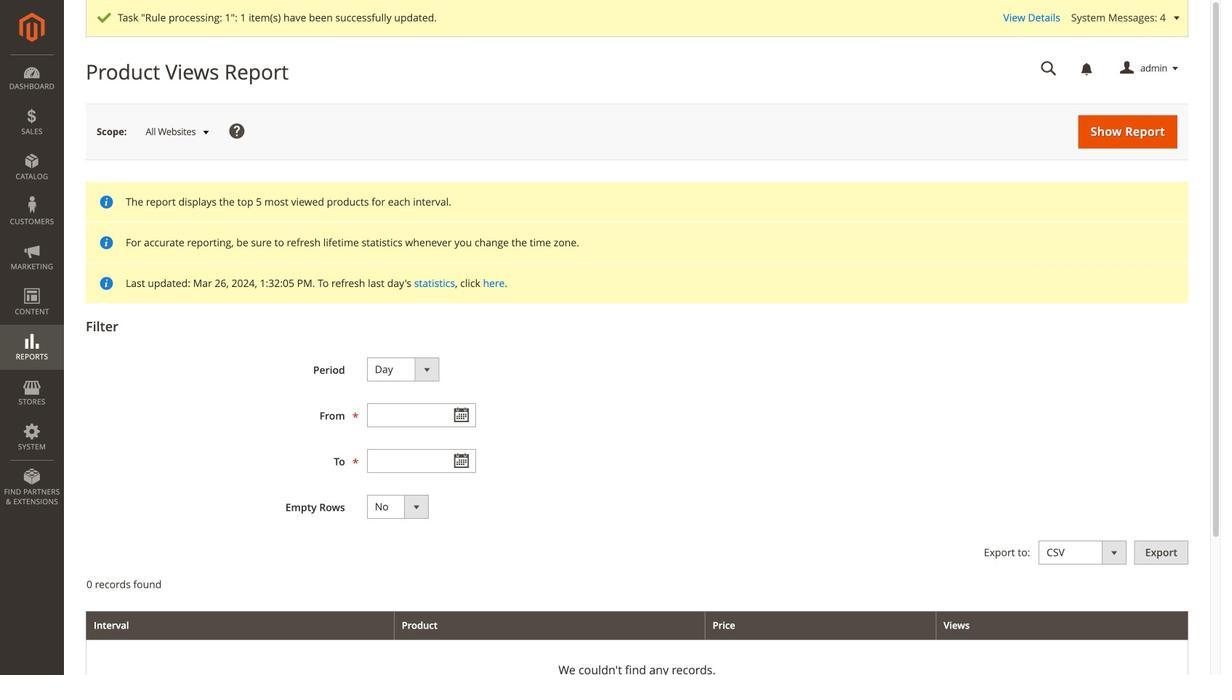 Task type: locate. For each thing, give the bounding box(es) containing it.
None text field
[[367, 403, 476, 427], [367, 449, 476, 473], [367, 403, 476, 427], [367, 449, 476, 473]]

None text field
[[1031, 56, 1067, 81]]

menu bar
[[0, 55, 64, 514]]



Task type: describe. For each thing, give the bounding box(es) containing it.
magento admin panel image
[[19, 12, 45, 42]]



